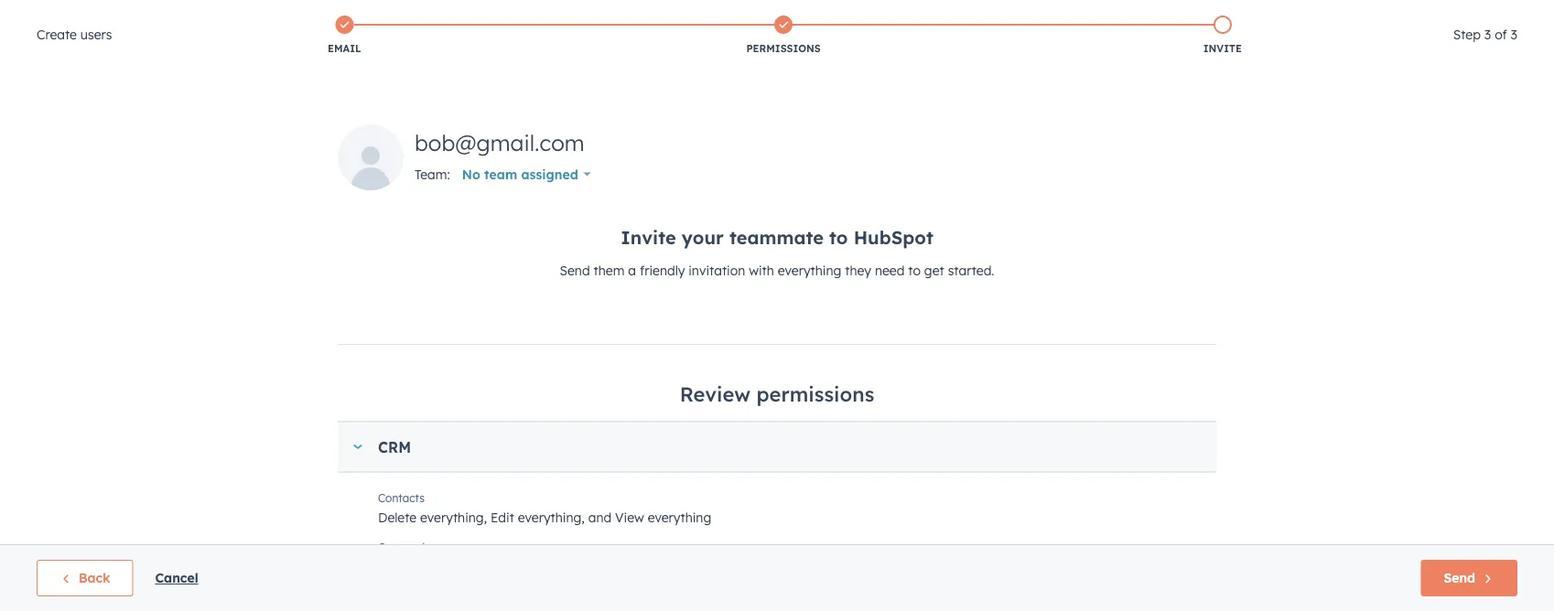 Task type: vqa. For each thing, say whether or not it's contained in the screenshot.
other
no



Task type: describe. For each thing, give the bounding box(es) containing it.
invite your teammate to hubspot
[[621, 226, 934, 249]]

contacts delete everything , edit everything , and view everything
[[378, 492, 711, 525]]

2 column header from the left
[[675, 291, 950, 331]]

view
[[615, 509, 644, 525]]

create users heading
[[37, 24, 112, 46]]

no
[[462, 166, 480, 182]]

0 vertical spatial your
[[692, 174, 719, 190]]

send them a friendly invitation with everything they need to get started.
[[560, 263, 995, 279]]

2 , from the left
[[582, 509, 585, 525]]

1 3 from the left
[[1485, 27, 1491, 43]]

upgrade image
[[1228, 8, 1245, 24]]

no team assigned button
[[450, 156, 603, 193]]

25 per page
[[935, 408, 1012, 424]]

they
[[845, 263, 871, 279]]

access element
[[949, 331, 1361, 397]]

privacy & consent
[[29, 561, 139, 577]]

everything right edit
[[518, 509, 582, 525]]

hubspot
[[854, 226, 934, 249]]

1 , from the left
[[484, 509, 487, 525]]

tracking code link
[[18, 517, 205, 552]]

send for send them a friendly invitation with everything they need to get started.
[[560, 263, 590, 279]]

prev button
[[758, 404, 828, 428]]

bob@gmail.com dialog
[[0, 0, 1554, 611]]

delete
[[378, 509, 417, 525]]

send button
[[1421, 560, 1518, 597]]

advanced
[[532, 212, 595, 228]]

users,
[[338, 174, 373, 190]]

page
[[979, 408, 1012, 424]]

main team element
[[1361, 331, 1554, 397]]

send for send
[[1444, 570, 1476, 586]]

privacy & consent link
[[18, 552, 205, 586]]

companies
[[378, 541, 436, 555]]

new
[[310, 174, 334, 190]]

bob@gmail.com
[[415, 129, 585, 156]]

bob builder
[[371, 347, 446, 363]]

your inside bob@gmail.com dialog
[[682, 226, 724, 249]]

customize
[[377, 174, 437, 190]]

assigned
[[521, 166, 578, 182]]

permissions
[[746, 42, 821, 55]]

teams navigation
[[266, 97, 444, 143]]

builder
[[400, 347, 446, 363]]

filters
[[599, 212, 636, 228]]

permissions
[[757, 382, 874, 407]]

and inside contacts delete everything , edit everything , and view everything
[[588, 509, 612, 525]]

users inside heading
[[80, 27, 112, 43]]

tracking
[[29, 526, 80, 542]]

caret image
[[352, 445, 363, 449]]

close image
[[1518, 22, 1532, 37]]

crm button
[[338, 422, 1198, 472]]

1
[[834, 408, 841, 424]]

everything down the invite your teammate to hubspot
[[778, 263, 842, 279]]

create new users, customize user permissions, and remove users from your account.
[[266, 174, 778, 190]]

1 button
[[828, 404, 847, 428]]

0 horizontal spatial to
[[829, 226, 848, 249]]

invite for invite
[[1203, 42, 1242, 55]]

team:
[[415, 166, 450, 182]]

a
[[628, 263, 636, 279]]

crm
[[378, 438, 411, 456]]

back button
[[37, 560, 133, 597]]

started.
[[948, 263, 995, 279]]

advanced filters (0) button
[[501, 202, 670, 238]]

teams
[[379, 112, 418, 128]]

Search name or email address search field
[[271, 254, 536, 287]]

permissions,
[[470, 174, 545, 190]]

user
[[441, 174, 467, 190]]

advanced filters (0)
[[532, 212, 658, 228]]

25 per page button
[[923, 398, 1036, 434]]

next button
[[847, 404, 923, 428]]



Task type: locate. For each thing, give the bounding box(es) containing it.
upgrade link
[[1228, 2, 1298, 27]]

1 horizontal spatial and
[[588, 509, 612, 525]]

tracking code
[[29, 526, 116, 542]]

1 horizontal spatial create
[[266, 174, 307, 190]]

everything right the view
[[648, 509, 711, 525]]

everything
[[778, 263, 842, 279], [420, 509, 484, 525], [518, 509, 582, 525], [648, 509, 711, 525]]

menu
[[1227, 0, 1532, 29]]

0 vertical spatial and
[[549, 174, 572, 190]]

menu item
[[1438, 0, 1532, 29]]

next
[[854, 408, 884, 424]]

2 3 from the left
[[1511, 27, 1518, 43]]

get
[[924, 263, 944, 279]]

privacy
[[29, 561, 74, 577]]

&
[[77, 561, 86, 577]]

0 vertical spatial send
[[560, 263, 590, 279]]

of
[[1495, 27, 1507, 43]]

0 vertical spatial users
[[80, 27, 112, 43]]

send inside button
[[1444, 570, 1476, 586]]

from
[[659, 174, 688, 190]]

invite list item
[[1003, 12, 1442, 59]]

3 column header from the left
[[949, 291, 1362, 331]]

1 horizontal spatial invite
[[1203, 42, 1242, 55]]

no team assigned
[[462, 166, 578, 182]]

need
[[875, 263, 905, 279]]

0 horizontal spatial invite
[[621, 226, 676, 249]]

remove
[[576, 174, 621, 190]]

step 3 of 3
[[1453, 27, 1518, 43]]

with
[[749, 263, 774, 279]]

cancel button
[[155, 568, 198, 589]]

email
[[328, 42, 361, 55]]

teammate
[[729, 226, 824, 249]]

invitation
[[689, 263, 745, 279]]

25
[[935, 408, 950, 424]]

create inside heading
[[37, 27, 77, 43]]

1 vertical spatial create
[[266, 174, 307, 190]]

1 vertical spatial to
[[908, 263, 921, 279]]

0 vertical spatial invite
[[1203, 42, 1242, 55]]

1 horizontal spatial to
[[908, 263, 921, 279]]

review permissions
[[680, 382, 874, 407]]

pagination navigation
[[758, 404, 923, 428]]

0 horizontal spatial send
[[560, 263, 590, 279]]

0 horizontal spatial ,
[[484, 509, 487, 525]]

create for create new users, customize user permissions, and remove users from your account.
[[266, 174, 307, 190]]

1 horizontal spatial send
[[1444, 570, 1476, 586]]

them
[[594, 263, 625, 279]]

bob
[[371, 347, 396, 363]]

back
[[79, 570, 110, 586]]

users
[[80, 27, 112, 43], [624, 174, 656, 190]]

create users
[[37, 27, 112, 43]]

friendly
[[640, 263, 685, 279]]

and left remove
[[549, 174, 572, 190]]

account.
[[722, 174, 774, 190]]

0 horizontal spatial and
[[549, 174, 572, 190]]

everything left edit
[[420, 509, 484, 525]]

list
[[125, 12, 1442, 59]]

3 right of
[[1511, 27, 1518, 43]]

create
[[37, 27, 77, 43], [266, 174, 307, 190]]

per
[[954, 408, 975, 424]]

teams link
[[352, 98, 443, 142]]

and
[[549, 174, 572, 190], [588, 509, 612, 525]]

0 vertical spatial create
[[37, 27, 77, 43]]

0 horizontal spatial 3
[[1485, 27, 1491, 43]]

,
[[484, 509, 487, 525], [582, 509, 585, 525]]

your right from
[[692, 174, 719, 190]]

list inside bob@gmail.com dialog
[[125, 12, 1442, 59]]

consent
[[90, 561, 139, 577]]

email completed list item
[[125, 12, 564, 59]]

to left get
[[908, 263, 921, 279]]

to
[[829, 226, 848, 249], [908, 263, 921, 279]]

0 horizontal spatial create
[[37, 27, 77, 43]]

1 vertical spatial users
[[624, 174, 656, 190]]

contacts
[[378, 492, 425, 505]]

column header
[[308, 291, 676, 331], [675, 291, 950, 331], [949, 291, 1362, 331]]

step
[[1453, 27, 1481, 43]]

0 horizontal spatial users
[[80, 27, 112, 43]]

1 horizontal spatial ,
[[582, 509, 585, 525]]

1 horizontal spatial 3
[[1511, 27, 1518, 43]]

1 column header from the left
[[308, 291, 676, 331]]

team
[[484, 166, 517, 182]]

review
[[680, 382, 751, 407]]

, left the view
[[582, 509, 585, 525]]

Search HubSpot search field
[[1297, 38, 1521, 70]]

1 vertical spatial and
[[588, 509, 612, 525]]

send
[[560, 263, 590, 279], [1444, 570, 1476, 586]]

edit
[[491, 509, 514, 525]]

1 horizontal spatial users
[[624, 174, 656, 190]]

create for create users
[[37, 27, 77, 43]]

invite for invite your teammate to hubspot
[[621, 226, 676, 249]]

cancel
[[155, 570, 198, 586]]

0 vertical spatial to
[[829, 226, 848, 249]]

your up invitation
[[682, 226, 724, 249]]

invite up friendly
[[621, 226, 676, 249]]

list containing email
[[125, 12, 1442, 59]]

code
[[84, 526, 116, 542]]

3 left of
[[1485, 27, 1491, 43]]

1 vertical spatial send
[[1444, 570, 1476, 586]]

to up they
[[829, 226, 848, 249]]

1 vertical spatial your
[[682, 226, 724, 249]]

invite
[[1203, 42, 1242, 55], [621, 226, 676, 249]]

prev
[[792, 408, 821, 424]]

(0)
[[640, 212, 658, 228]]

invite down upgrade image
[[1203, 42, 1242, 55]]

permissions completed list item
[[564, 12, 1003, 59]]

1 vertical spatial invite
[[621, 226, 676, 249]]

your
[[692, 174, 719, 190], [682, 226, 724, 249]]

, left edit
[[484, 509, 487, 525]]

invite inside list item
[[1203, 42, 1242, 55]]

seat element
[[675, 331, 949, 397]]

and left the view
[[588, 509, 612, 525]]

3
[[1485, 27, 1491, 43], [1511, 27, 1518, 43]]



